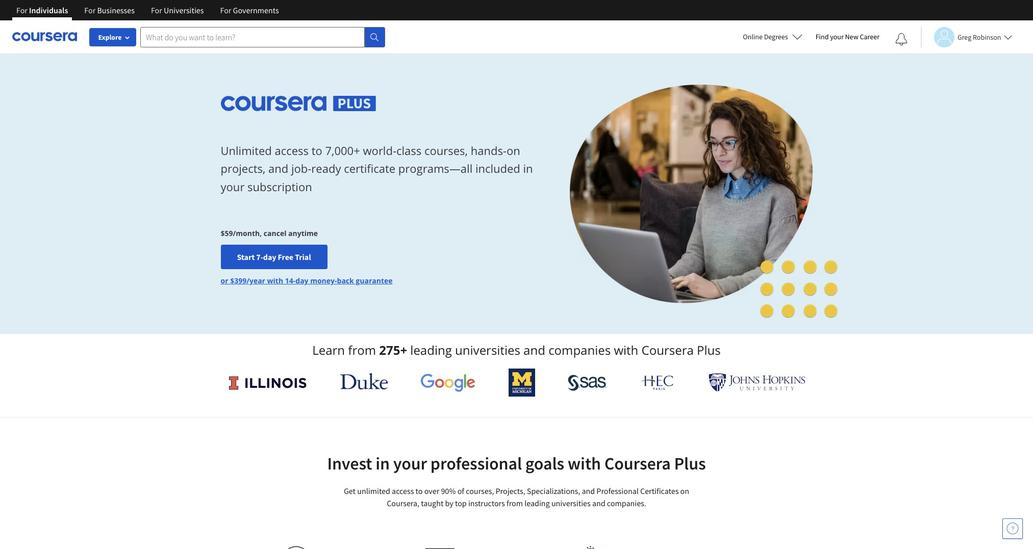 Task type: describe. For each thing, give the bounding box(es) containing it.
help center image
[[1007, 523, 1019, 535]]

1 horizontal spatial day
[[296, 276, 308, 286]]

2 horizontal spatial with
[[614, 342, 638, 359]]

career
[[860, 32, 880, 41]]

learn from 275+ leading universities and companies with coursera plus
[[312, 342, 721, 359]]

explore button
[[89, 28, 136, 46]]

money-
[[310, 276, 337, 286]]

and down professional
[[592, 498, 605, 509]]

for for universities
[[151, 5, 162, 15]]

back
[[337, 276, 354, 286]]

from inside get unlimited access to over 90% of courses, projects, specializations, and professional certificates on coursera, taught by top instructors from leading universities and companies.
[[507, 498, 523, 509]]

university of michigan image
[[509, 369, 535, 397]]

for for businesses
[[84, 5, 96, 15]]

your inside 'unlimited access to 7,000+ world-class courses, hands-on projects, and job-ready certificate programs—all included in your subscription'
[[221, 179, 245, 194]]

/month,
[[233, 229, 262, 238]]

unlimited
[[357, 486, 390, 496]]

class
[[396, 143, 422, 158]]

start 7-day free trial
[[237, 252, 311, 262]]

or
[[221, 276, 228, 286]]

save money image
[[425, 548, 461, 549]]

professional
[[431, 453, 522, 474]]

programs—all
[[398, 161, 473, 176]]

get unlimited access to over 90% of courses, projects, specializations, and professional certificates on coursera, taught by top instructors from leading universities and companies.
[[344, 486, 689, 509]]

learn
[[312, 342, 345, 359]]

robinson
[[973, 32, 1001, 42]]

trial
[[295, 252, 311, 262]]

in inside 'unlimited access to 7,000+ world-class courses, hands-on projects, and job-ready certificate programs—all included in your subscription'
[[523, 161, 533, 176]]

0 vertical spatial plus
[[697, 342, 721, 359]]

0 vertical spatial from
[[348, 342, 376, 359]]

90%
[[441, 486, 456, 496]]

day inside button
[[263, 252, 276, 262]]

ready
[[311, 161, 341, 176]]

certificates
[[640, 486, 679, 496]]

for universities
[[151, 5, 204, 15]]

universities
[[164, 5, 204, 15]]

0 horizontal spatial with
[[267, 276, 283, 286]]

by
[[445, 498, 453, 509]]

on inside 'unlimited access to 7,000+ world-class courses, hands-on projects, and job-ready certificate programs—all included in your subscription'
[[507, 143, 520, 158]]

2 vertical spatial with
[[568, 453, 601, 474]]

leading inside get unlimited access to over 90% of courses, projects, specializations, and professional certificates on coursera, taught by top instructors from leading universities and companies.
[[525, 498, 550, 509]]

duke university image
[[340, 373, 388, 390]]

to inside get unlimited access to over 90% of courses, projects, specializations, and professional certificates on coursera, taught by top instructors from leading universities and companies.
[[416, 486, 423, 496]]

individuals
[[29, 5, 68, 15]]

explore
[[98, 33, 122, 42]]

specializations,
[[527, 486, 580, 496]]

coursera,
[[387, 498, 419, 509]]

online degrees button
[[735, 26, 810, 48]]

find
[[816, 32, 829, 41]]

free
[[278, 252, 293, 262]]

for for individuals
[[16, 5, 28, 15]]

find your new career
[[816, 32, 880, 41]]

1 vertical spatial plus
[[674, 453, 706, 474]]

greg
[[958, 32, 971, 42]]

companies.
[[607, 498, 646, 509]]

over
[[424, 486, 439, 496]]

1 vertical spatial coursera
[[604, 453, 671, 474]]

for individuals
[[16, 5, 68, 15]]

get
[[344, 486, 356, 496]]

projects,
[[496, 486, 525, 496]]

businesses
[[97, 5, 135, 15]]

0 vertical spatial coursera
[[642, 342, 694, 359]]

johns hopkins university image
[[708, 373, 805, 392]]

coursera plus image
[[221, 96, 376, 111]]

7,000+
[[325, 143, 360, 158]]

cancel
[[264, 229, 286, 238]]

university of illinois at urbana-champaign image
[[228, 375, 307, 391]]



Task type: vqa. For each thing, say whether or not it's contained in the screenshot.
the
no



Task type: locate. For each thing, give the bounding box(es) containing it.
google image
[[420, 373, 476, 392]]

day left free
[[263, 252, 276, 262]]

1 vertical spatial with
[[614, 342, 638, 359]]

1 vertical spatial leading
[[525, 498, 550, 509]]

1 vertical spatial access
[[392, 486, 414, 496]]

coursera image
[[12, 29, 77, 45]]

for left "universities"
[[151, 5, 162, 15]]

on right certificates at the right of page
[[680, 486, 689, 496]]

job-
[[291, 161, 311, 176]]

hands-
[[471, 143, 507, 158]]

guarantee
[[356, 276, 393, 286]]

0 horizontal spatial day
[[263, 252, 276, 262]]

invest in your professional goals with coursera plus
[[327, 453, 706, 474]]

0 vertical spatial courses,
[[424, 143, 468, 158]]

with left the 14- on the left of the page
[[267, 276, 283, 286]]

1 vertical spatial courses,
[[466, 486, 494, 496]]

0 vertical spatial leading
[[410, 342, 452, 359]]

universities down 'specializations,'
[[551, 498, 591, 509]]

top
[[455, 498, 467, 509]]

to left over
[[416, 486, 423, 496]]

companies
[[548, 342, 611, 359]]

start
[[237, 252, 255, 262]]

governments
[[233, 5, 279, 15]]

1 for from the left
[[16, 5, 28, 15]]

0 vertical spatial your
[[830, 32, 844, 41]]

courses,
[[424, 143, 468, 158], [466, 486, 494, 496]]

with
[[267, 276, 283, 286], [614, 342, 638, 359], [568, 453, 601, 474]]

0 horizontal spatial universities
[[455, 342, 520, 359]]

$399
[[230, 276, 246, 286]]

for businesses
[[84, 5, 135, 15]]

coursera up "hec paris" image
[[642, 342, 694, 359]]

with right goals
[[568, 453, 601, 474]]

1 vertical spatial on
[[680, 486, 689, 496]]

1 horizontal spatial on
[[680, 486, 689, 496]]

0 horizontal spatial leading
[[410, 342, 452, 359]]

projects,
[[221, 161, 265, 176]]

None search field
[[140, 27, 385, 47]]

invest
[[327, 453, 372, 474]]

your up over
[[393, 453, 427, 474]]

greg robinson button
[[921, 27, 1012, 47]]

banner navigation
[[8, 0, 287, 20]]

and inside 'unlimited access to 7,000+ world-class courses, hands-on projects, and job-ready certificate programs—all included in your subscription'
[[268, 161, 288, 176]]

for left businesses
[[84, 5, 96, 15]]

$59
[[221, 229, 233, 238]]

your
[[830, 32, 844, 41], [221, 179, 245, 194], [393, 453, 427, 474]]

1 vertical spatial your
[[221, 179, 245, 194]]

1 horizontal spatial access
[[392, 486, 414, 496]]

1 horizontal spatial your
[[393, 453, 427, 474]]

1 horizontal spatial with
[[568, 453, 601, 474]]

in
[[523, 161, 533, 176], [376, 453, 390, 474]]

/year
[[246, 276, 265, 286]]

1 vertical spatial from
[[507, 498, 523, 509]]

0 vertical spatial in
[[523, 161, 533, 176]]

learn anything image
[[282, 546, 310, 549]]

universities up the university of michigan image
[[455, 342, 520, 359]]

0 vertical spatial universities
[[455, 342, 520, 359]]

degrees
[[764, 32, 788, 41]]

hec paris image
[[640, 372, 675, 393]]

on
[[507, 143, 520, 158], [680, 486, 689, 496]]

from
[[348, 342, 376, 359], [507, 498, 523, 509]]

0 horizontal spatial on
[[507, 143, 520, 158]]

new
[[845, 32, 858, 41]]

What do you want to learn? text field
[[140, 27, 365, 47]]

subscription
[[247, 179, 312, 194]]

0 vertical spatial day
[[263, 252, 276, 262]]

flexible learning image
[[572, 546, 608, 549]]

courses, up instructors
[[466, 486, 494, 496]]

2 horizontal spatial your
[[830, 32, 844, 41]]

1 vertical spatial to
[[416, 486, 423, 496]]

0 vertical spatial on
[[507, 143, 520, 158]]

1 vertical spatial universities
[[551, 498, 591, 509]]

taught
[[421, 498, 443, 509]]

professional
[[597, 486, 639, 496]]

1 vertical spatial day
[[296, 276, 308, 286]]

and up the university of michigan image
[[523, 342, 545, 359]]

0 horizontal spatial access
[[275, 143, 309, 158]]

access inside get unlimited access to over 90% of courses, projects, specializations, and professional certificates on coursera, taught by top instructors from leading universities and companies.
[[392, 486, 414, 496]]

goals
[[525, 453, 564, 474]]

275+
[[379, 342, 407, 359]]

of
[[457, 486, 464, 496]]

included
[[475, 161, 520, 176]]

start 7-day free trial button
[[221, 245, 327, 269]]

from left 275+
[[348, 342, 376, 359]]

certificate
[[344, 161, 395, 176]]

universities inside get unlimited access to over 90% of courses, projects, specializations, and professional certificates on coursera, taught by top instructors from leading universities and companies.
[[551, 498, 591, 509]]

on inside get unlimited access to over 90% of courses, projects, specializations, and professional certificates on coursera, taught by top instructors from leading universities and companies.
[[680, 486, 689, 496]]

access up job-
[[275, 143, 309, 158]]

14-
[[285, 276, 296, 286]]

your down projects,
[[221, 179, 245, 194]]

1 horizontal spatial to
[[416, 486, 423, 496]]

or $399 /year with 14-day money-back guarantee
[[221, 276, 393, 286]]

0 vertical spatial with
[[267, 276, 283, 286]]

with right the companies
[[614, 342, 638, 359]]

and
[[268, 161, 288, 176], [523, 342, 545, 359], [582, 486, 595, 496], [592, 498, 605, 509]]

your inside find your new career link
[[830, 32, 844, 41]]

1 horizontal spatial in
[[523, 161, 533, 176]]

courses, up programs—all
[[424, 143, 468, 158]]

instructors
[[468, 498, 505, 509]]

7-
[[256, 252, 263, 262]]

online
[[743, 32, 763, 41]]

sas image
[[568, 375, 607, 391]]

to inside 'unlimited access to 7,000+ world-class courses, hands-on projects, and job-ready certificate programs—all included in your subscription'
[[312, 143, 322, 158]]

from down projects,
[[507, 498, 523, 509]]

for governments
[[220, 5, 279, 15]]

leading
[[410, 342, 452, 359], [525, 498, 550, 509]]

access
[[275, 143, 309, 158], [392, 486, 414, 496]]

leading down 'specializations,'
[[525, 498, 550, 509]]

anytime
[[288, 229, 318, 238]]

on up included
[[507, 143, 520, 158]]

world-
[[363, 143, 396, 158]]

for left individuals
[[16, 5, 28, 15]]

your right find
[[830, 32, 844, 41]]

0 horizontal spatial from
[[348, 342, 376, 359]]

0 horizontal spatial to
[[312, 143, 322, 158]]

online degrees
[[743, 32, 788, 41]]

coursera
[[642, 342, 694, 359], [604, 453, 671, 474]]

1 horizontal spatial leading
[[525, 498, 550, 509]]

day left money- at the bottom left of page
[[296, 276, 308, 286]]

0 horizontal spatial your
[[221, 179, 245, 194]]

0 vertical spatial access
[[275, 143, 309, 158]]

day
[[263, 252, 276, 262], [296, 276, 308, 286]]

greg robinson
[[958, 32, 1001, 42]]

access up coursera,
[[392, 486, 414, 496]]

2 for from the left
[[84, 5, 96, 15]]

0 vertical spatial to
[[312, 143, 322, 158]]

access inside 'unlimited access to 7,000+ world-class courses, hands-on projects, and job-ready certificate programs—all included in your subscription'
[[275, 143, 309, 158]]

3 for from the left
[[151, 5, 162, 15]]

for
[[16, 5, 28, 15], [84, 5, 96, 15], [151, 5, 162, 15], [220, 5, 231, 15]]

4 for from the left
[[220, 5, 231, 15]]

unlimited access to 7,000+ world-class courses, hands-on projects, and job-ready certificate programs—all included in your subscription
[[221, 143, 533, 194]]

$59 /month, cancel anytime
[[221, 229, 318, 238]]

to
[[312, 143, 322, 158], [416, 486, 423, 496]]

plus
[[697, 342, 721, 359], [674, 453, 706, 474]]

0 horizontal spatial in
[[376, 453, 390, 474]]

in right included
[[523, 161, 533, 176]]

in up 'unlimited' on the bottom
[[376, 453, 390, 474]]

for left the governments
[[220, 5, 231, 15]]

coursera up professional
[[604, 453, 671, 474]]

find your new career link
[[810, 31, 885, 43]]

unlimited
[[221, 143, 272, 158]]

1 horizontal spatial from
[[507, 498, 523, 509]]

leading up google image
[[410, 342, 452, 359]]

for for governments
[[220, 5, 231, 15]]

courses, inside get unlimited access to over 90% of courses, projects, specializations, and professional certificates on coursera, taught by top instructors from leading universities and companies.
[[466, 486, 494, 496]]

and up subscription
[[268, 161, 288, 176]]

show notifications image
[[895, 33, 908, 45]]

universities
[[455, 342, 520, 359], [551, 498, 591, 509]]

1 vertical spatial in
[[376, 453, 390, 474]]

to up ready
[[312, 143, 322, 158]]

2 vertical spatial your
[[393, 453, 427, 474]]

and left professional
[[582, 486, 595, 496]]

1 horizontal spatial universities
[[551, 498, 591, 509]]

courses, inside 'unlimited access to 7,000+ world-class courses, hands-on projects, and job-ready certificate programs—all included in your subscription'
[[424, 143, 468, 158]]



